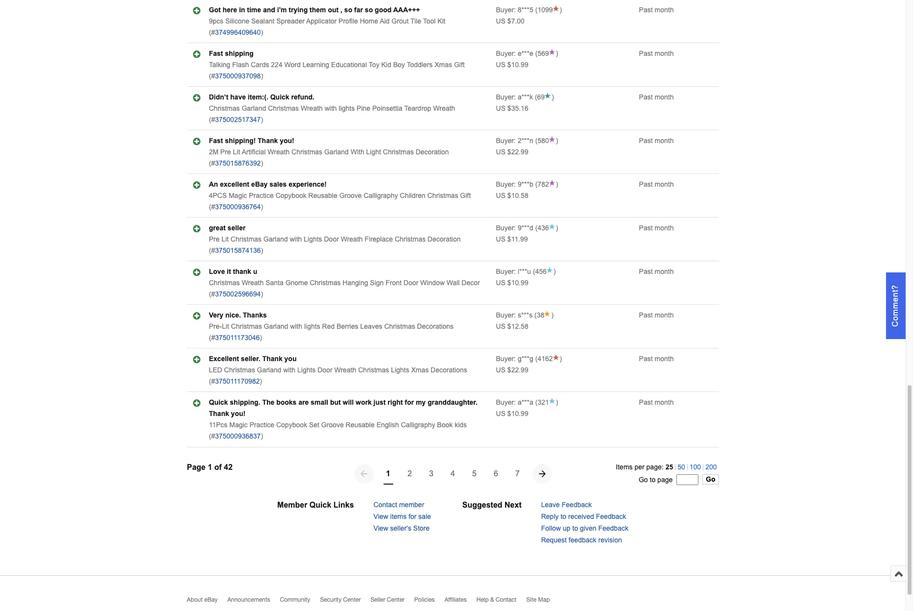 Task type: describe. For each thing, give the bounding box(es) containing it.
boy
[[393, 61, 405, 69]]

us $11.99
[[496, 235, 528, 243]]

9***d
[[518, 224, 534, 232]]

have
[[230, 93, 246, 101]]

an excellent ebay sales experience! element
[[209, 180, 327, 188]]

practice for 375000936837
[[250, 421, 274, 429]]

leave
[[541, 501, 560, 509]]

$35.16
[[508, 104, 529, 112]]

wreath inside 2m pre lit artificial wreath christmas garland with light christmas decoration (#
[[268, 148, 290, 156]]

375000936837 link
[[215, 432, 261, 440]]

sales
[[270, 180, 287, 188]]

375015876392
[[215, 159, 261, 167]]

christmas inside 4pcs magic practice copybook reusable groove calligraphy children christmas gift (#
[[428, 192, 458, 200]]

wreath inside led christmas garland with lights door wreath christmas lights xmas decorations (#
[[334, 366, 356, 374]]

them
[[310, 6, 326, 14]]

fireplace
[[365, 235, 393, 243]]

11pcs
[[209, 421, 228, 429]]

wreath down 'refund.'
[[301, 104, 323, 112]]

out
[[328, 6, 339, 14]]

us for buyer: a***k
[[496, 104, 506, 112]]

375002517347 )
[[215, 116, 263, 124]]

affiliates
[[445, 596, 467, 603]]

time
[[247, 6, 261, 14]]

fast shipping
[[209, 50, 254, 57]]

buyer: for buyer: s***s
[[496, 311, 516, 319]]

e***e
[[518, 50, 534, 57]]

garland inside pre-lit christmas garland with lights red berries leaves christmas decorations (#
[[264, 323, 288, 330]]

work
[[356, 399, 372, 406]]

security center link
[[320, 596, 371, 608]]

0 vertical spatial feedback
[[562, 501, 592, 509]]

(# inside 2m pre lit artificial wreath christmas garland with light christmas decoration (#
[[209, 159, 215, 167]]

$7.00
[[508, 17, 525, 25]]

375002517347 link
[[215, 116, 261, 124]]

buyer: i***u
[[496, 268, 531, 276]]

buyer: 8***5
[[496, 6, 534, 14]]

seller center
[[371, 596, 405, 603]]

santa
[[266, 279, 284, 287]]

thank inside quick shipping.  the books are small but will work just right for my granddaughter. thank you!
[[209, 410, 229, 418]]

refund.
[[291, 93, 315, 101]]

a***k
[[518, 93, 533, 101]]

copybook for books
[[276, 421, 307, 429]]

christmas up experience!
[[292, 148, 323, 156]]

sealant
[[251, 17, 275, 25]]

contact member link
[[374, 501, 424, 509]]

center for seller center
[[387, 596, 405, 603]]

go for go
[[706, 476, 716, 483]]

love it thank u element
[[209, 268, 257, 276]]

456
[[536, 268, 547, 276]]

pine
[[357, 104, 371, 112]]

door inside led christmas garland with lights door wreath christmas lights xmas decorations (#
[[318, 366, 333, 374]]

2 vertical spatial feedback
[[599, 524, 629, 532]]

will
[[343, 399, 354, 406]]

store
[[413, 524, 430, 532]]

month for ( 321
[[655, 399, 674, 406]]

with
[[351, 148, 364, 156]]

782
[[538, 180, 549, 188]]

buyer: a***a
[[496, 399, 534, 406]]

374996409640
[[215, 29, 261, 36]]

right
[[388, 399, 403, 406]]

excellent seller. thank you element
[[209, 355, 297, 363]]

buyer: for buyer: a***k
[[496, 93, 516, 101]]

past for 321
[[639, 399, 653, 406]]

buyer: for buyer: i***u
[[496, 268, 516, 276]]

received
[[568, 513, 594, 520]]

christmas up 375011170982 )
[[224, 366, 255, 374]]

buyer: for buyer: a***a
[[496, 399, 516, 406]]

very nice. thanks element
[[209, 311, 267, 319]]

us $10.58
[[496, 192, 529, 200]]

375000937098
[[215, 72, 261, 80]]

garland inside led christmas garland with lights door wreath christmas lights xmas decorations (#
[[257, 366, 281, 374]]

affiliates link
[[445, 596, 477, 608]]

help & contact
[[477, 596, 517, 603]]

xmas inside led christmas garland with lights door wreath christmas lights xmas decorations (#
[[411, 366, 429, 374]]

us for buyer: 9***d
[[496, 235, 506, 243]]

( for 436
[[536, 224, 538, 232]]

magic for 4pcs
[[229, 192, 247, 200]]

far
[[354, 6, 363, 14]]

with inside led christmas garland with lights door wreath christmas lights xmas decorations (#
[[283, 366, 296, 374]]

feedback left by buyer. element for ( 321
[[496, 399, 534, 406]]

375011173046 )
[[215, 334, 262, 342]]

member
[[399, 501, 424, 509]]

help & contact link
[[477, 596, 527, 608]]

buyer: for buyer: g***g
[[496, 355, 516, 363]]

kid
[[382, 61, 391, 69]]

lights for red
[[304, 323, 320, 330]]

applicator
[[306, 17, 337, 25]]

children
[[400, 192, 426, 200]]

3 button
[[421, 463, 442, 485]]

( for 4162
[[536, 355, 538, 363]]

view seller's store link
[[374, 524, 430, 532]]

buyer: for buyer: 9***b
[[496, 180, 516, 188]]

375002517347
[[215, 116, 261, 124]]

reusable inside 4pcs magic practice copybook reusable groove calligraphy children christmas gift (#
[[309, 192, 338, 200]]

kit
[[438, 17, 446, 25]]

christmas down it
[[209, 279, 240, 287]]

( 436
[[534, 224, 549, 232]]

us $10.99 for a***a
[[496, 410, 529, 418]]

$10.58
[[508, 192, 529, 200]]

items per page: 25 50 100 200
[[616, 463, 717, 471]]

8***5
[[518, 6, 534, 14]]

past month for ( 38
[[639, 311, 674, 319]]

you! inside quick shipping.  the books are small but will work just right for my granddaughter. thank you!
[[231, 410, 246, 418]]

page
[[658, 476, 673, 483]]

didn't
[[209, 93, 228, 101]]

( for 38
[[535, 311, 537, 319]]

announcements
[[227, 596, 270, 603]]

security center
[[320, 596, 361, 603]]

2
[[408, 470, 412, 478]]

2 so from the left
[[365, 6, 373, 14]]

1 inside button
[[386, 470, 391, 478]]

7
[[516, 470, 520, 478]]

4
[[451, 470, 455, 478]]

christmas down 'refund.'
[[268, 104, 299, 112]]

1 view from the top
[[374, 513, 388, 520]]

past month for ( 456
[[639, 268, 674, 276]]

main content containing page 1 of 42
[[187, 0, 906, 560]]

past month element for 569
[[639, 50, 674, 57]]

home
[[360, 17, 378, 25]]

buyer: for buyer: 9***d
[[496, 224, 516, 232]]

2 view from the top
[[374, 524, 388, 532]]

us for buyer: 8***5
[[496, 17, 506, 25]]

69
[[537, 93, 545, 101]]

reusable inside 11pcs magic practice copybook set groove reusable english calligraphy book kids (#
[[346, 421, 375, 429]]

got here in time and i'm trying them out , so far so good aaa+++ element
[[209, 6, 420, 14]]

past for 1099
[[639, 6, 653, 14]]

1 vertical spatial feedback
[[596, 513, 626, 520]]

2 button
[[399, 463, 421, 485]]

( for 321
[[536, 399, 538, 406]]

us $10.99 for e***e
[[496, 61, 529, 69]]

seller.
[[241, 355, 261, 363]]

with for door
[[290, 235, 302, 243]]

past for 782
[[639, 180, 653, 188]]

my
[[416, 399, 426, 406]]

quick shipping.  the books are small but will work just right for my granddaughter.   thank you! element
[[209, 399, 478, 418]]

decorations for pre-lit christmas garland with lights red berries leaves christmas decorations (#
[[417, 323, 454, 330]]

i***u
[[518, 268, 531, 276]]

ebay inside main content
[[251, 180, 268, 188]]

375011173046
[[215, 334, 260, 342]]

xmas inside talking flash cards 224 word learning educational toy kid boy toddlers xmas gift (#
[[435, 61, 452, 69]]

$11.99
[[508, 235, 528, 243]]

past month element for 321
[[639, 399, 674, 406]]

4162
[[538, 355, 553, 363]]

for inside contact member view items for sale view seller's store
[[409, 513, 417, 520]]

month for ( 1099
[[655, 6, 674, 14]]

375000936837 )
[[215, 432, 263, 440]]

seller's
[[390, 524, 412, 532]]

got
[[209, 6, 221, 14]]

feedback left by buyer. element for ( 69
[[496, 93, 533, 101]]

christmas wreath santa gnome christmas hanging sign front door window wall decor (#
[[209, 279, 480, 298]]

with for red
[[290, 323, 302, 330]]

month for ( 580
[[655, 137, 674, 145]]

(# inside "christmas wreath santa gnome christmas hanging sign front door window wall decor (#"
[[209, 290, 215, 298]]

toddlers
[[407, 61, 433, 69]]

excellent
[[209, 355, 239, 363]]

christmas up 375011173046 )
[[231, 323, 262, 330]]

us $22.99 for g***g
[[496, 366, 529, 374]]

lights inside pre lit christmas garland with lights door wreath fireplace christmas decoration (#
[[304, 235, 322, 243]]

375002596694 link
[[215, 290, 261, 298]]

fast shipping element
[[209, 50, 254, 57]]

feedback left by buyer. element for ( 436
[[496, 224, 534, 232]]

calligraphy inside 11pcs magic practice copybook set groove reusable english calligraphy book kids (#
[[401, 421, 435, 429]]

member
[[277, 501, 307, 509]]

$22.99 for g***g
[[508, 366, 529, 374]]

follow up to given feedback link
[[541, 524, 629, 532]]

us for buyer: 9***b
[[496, 192, 506, 200]]

past month element for 580
[[639, 137, 674, 145]]

0 vertical spatial to
[[650, 476, 656, 483]]

past month element for 436
[[639, 224, 674, 232]]

led
[[209, 366, 222, 374]]

christmas garland christmas wreath with lights pine poinsettia teardrop wreath (#
[[209, 104, 455, 124]]

didn't have item:(. quick refund. element
[[209, 93, 315, 101]]

us for buyer: 2***n
[[496, 148, 506, 156]]

0 vertical spatial quick
[[270, 93, 289, 101]]

christmas right gnome
[[310, 279, 341, 287]]

month for ( 569
[[655, 50, 674, 57]]

1 so from the left
[[344, 6, 352, 14]]

( for 69
[[535, 93, 537, 101]]

us $22.99 for 2***n
[[496, 148, 529, 156]]

past for 69
[[639, 93, 653, 101]]

gnome
[[286, 279, 308, 287]]

( for 569
[[536, 50, 538, 57]]

(# inside 9pcs silicone sealant spreader applicator profile home aid grout tile tool kit (#
[[209, 29, 215, 36]]

christmas right fireplace at left top
[[395, 235, 426, 243]]

door inside pre lit christmas garland with lights door wreath fireplace christmas decoration (#
[[324, 235, 339, 243]]

garland inside pre lit christmas garland with lights door wreath fireplace christmas decoration (#
[[264, 235, 288, 243]]

past month element for 38
[[639, 311, 674, 319]]

groove for set
[[321, 421, 344, 429]]

past for 569
[[639, 50, 653, 57]]

christmas right leaves
[[384, 323, 415, 330]]

past month for ( 1099
[[639, 6, 674, 14]]

11pcs magic practice copybook set groove reusable english calligraphy book kids (#
[[209, 421, 467, 440]]

christmas up "375015874136 )"
[[231, 235, 262, 243]]

( 782
[[534, 180, 549, 188]]

past for 436
[[639, 224, 653, 232]]



Task type: vqa. For each thing, say whether or not it's contained in the screenshot.
FOIL inside the Reflective Foam Core Insulation Garage Door Double Foil 24Inch x 4ft Roll R8 New $9.88 Free shipping
no



Task type: locate. For each thing, give the bounding box(es) containing it.
us left $7.00
[[496, 17, 506, 25]]

375000937098 link
[[215, 72, 261, 80]]

month for ( 69
[[655, 93, 674, 101]]

5 past month element from the top
[[639, 180, 674, 188]]

buyer: a***k
[[496, 93, 533, 101]]

2 feedback left by buyer. element from the top
[[496, 50, 534, 57]]

0 vertical spatial lit
[[233, 148, 240, 156]]

9pcs silicone sealant spreader applicator profile home aid grout tile tool kit (#
[[209, 17, 446, 36]]

thank
[[233, 268, 251, 276]]

375015876392 )
[[215, 159, 263, 167]]

feedback left by buyer. element left 456
[[496, 268, 531, 276]]

0 vertical spatial pre
[[220, 148, 231, 156]]

month for ( 456
[[655, 268, 674, 276]]

( 4162
[[534, 355, 553, 363]]

christmas down didn't
[[209, 104, 240, 112]]

month for ( 436
[[655, 224, 674, 232]]

item:(.
[[248, 93, 269, 101]]

spreader
[[277, 17, 305, 25]]

love it thank u
[[209, 268, 257, 276]]

feedback left by buyer. element containing buyer: s***s
[[496, 311, 533, 319]]

center right security
[[343, 596, 361, 603]]

2 vertical spatial thank
[[209, 410, 229, 418]]

us left $10.58
[[496, 192, 506, 200]]

2 vertical spatial quick
[[310, 501, 331, 509]]

artificial
[[242, 148, 266, 156]]

1 vertical spatial view
[[374, 524, 388, 532]]

great seller element
[[209, 224, 246, 232]]

set
[[309, 421, 319, 429]]

1 horizontal spatial 1
[[386, 470, 391, 478]]

pre down the great
[[209, 235, 220, 243]]

(# down didn't
[[209, 116, 215, 124]]

word
[[285, 61, 301, 69]]

2m
[[209, 148, 219, 156]]

0 horizontal spatial to
[[561, 513, 567, 520]]

with left red
[[290, 323, 302, 330]]

with inside pre-lit christmas garland with lights red berries leaves christmas decorations (#
[[290, 323, 302, 330]]

2 horizontal spatial to
[[650, 476, 656, 483]]

us $10.99 for i***u
[[496, 279, 529, 287]]

pre inside pre lit christmas garland with lights door wreath fireplace christmas decoration (#
[[209, 235, 220, 243]]

us down the buyer: i***u on the top of page
[[496, 279, 506, 287]]

quick left links
[[310, 501, 331, 509]]

practice inside 4pcs magic practice copybook reusable groove calligraphy children christmas gift (#
[[249, 192, 274, 200]]

375011170982
[[215, 377, 260, 385]]

navigation
[[354, 463, 552, 485]]

with inside "christmas garland christmas wreath with lights pine poinsettia teardrop wreath (#"
[[325, 104, 337, 112]]

9 month from the top
[[655, 355, 674, 363]]

site map link
[[527, 596, 560, 608]]

0 horizontal spatial you!
[[231, 410, 246, 418]]

50 button
[[675, 463, 687, 471]]

decorations for led christmas garland with lights door wreath christmas lights xmas decorations (#
[[431, 366, 467, 374]]

0 horizontal spatial 1
[[208, 463, 212, 472]]

copybook inside 4pcs magic practice copybook reusable groove calligraphy children christmas gift (#
[[276, 192, 307, 200]]

main content
[[187, 0, 906, 560]]

2 us from the top
[[496, 61, 506, 69]]

buyer: up us $10.58
[[496, 180, 516, 188]]

pre inside 2m pre lit artificial wreath christmas garland with light christmas decoration (#
[[220, 148, 231, 156]]

2 vertical spatial $10.99
[[508, 410, 529, 418]]

feedback left by buyer. element for ( 4162
[[496, 355, 534, 363]]

lit inside pre-lit christmas garland with lights red berries leaves christmas decorations (#
[[222, 323, 229, 330]]

lights inside "christmas garland christmas wreath with lights pine poinsettia teardrop wreath (#"
[[339, 104, 355, 112]]

buyer: up the us $35.16 at right
[[496, 93, 516, 101]]

feedback left by buyer. element for ( 456
[[496, 268, 531, 276]]

1 vertical spatial decorations
[[431, 366, 467, 374]]

past month element for 1099
[[639, 6, 674, 14]]

fast up talking
[[209, 50, 223, 57]]

decorations inside pre-lit christmas garland with lights red berries leaves christmas decorations (#
[[417, 323, 454, 330]]

past month for ( 4162
[[639, 355, 674, 363]]

9 buyer: from the top
[[496, 355, 516, 363]]

1 vertical spatial practice
[[250, 421, 274, 429]]

you
[[285, 355, 297, 363]]

5 feedback left by buyer. element from the top
[[496, 180, 534, 188]]

ebay left sales
[[251, 180, 268, 188]]

magic inside 11pcs magic practice copybook set groove reusable english calligraphy book kids (#
[[229, 421, 248, 429]]

us $12.58
[[496, 323, 529, 330]]

about ebay link
[[187, 596, 227, 608]]

6 past month from the top
[[639, 224, 674, 232]]

436
[[538, 224, 549, 232]]

community
[[280, 596, 310, 603]]

christmas right light
[[383, 148, 414, 156]]

go for go to page
[[639, 476, 648, 483]]

5 buyer: from the top
[[496, 180, 516, 188]]

1 fast from the top
[[209, 50, 223, 57]]

(# inside talking flash cards 224 word learning educational toy kid boy toddlers xmas gift (#
[[209, 72, 215, 80]]

us $35.16
[[496, 104, 529, 112]]

garland inside 2m pre lit artificial wreath christmas garland with light christmas decoration (#
[[324, 148, 349, 156]]

1 horizontal spatial to
[[573, 524, 578, 532]]

1 horizontal spatial calligraphy
[[401, 421, 435, 429]]

magic for 11pcs
[[229, 421, 248, 429]]

4 past month from the top
[[639, 137, 674, 145]]

0 vertical spatial calligraphy
[[364, 192, 398, 200]]

us $7.00
[[496, 17, 525, 25]]

lit inside pre lit christmas garland with lights door wreath fireplace christmas decoration (#
[[222, 235, 229, 243]]

4 us from the top
[[496, 148, 506, 156]]

groove down 2m pre lit artificial wreath christmas garland with light christmas decoration (#
[[339, 192, 362, 200]]

1 buyer: from the top
[[496, 6, 516, 14]]

decoration for pre lit christmas garland with lights door wreath fireplace christmas decoration (#
[[428, 235, 461, 243]]

decoration inside pre lit christmas garland with lights door wreath fireplace christmas decoration (#
[[428, 235, 461, 243]]

1 vertical spatial quick
[[209, 399, 228, 406]]

groove for reusable
[[339, 192, 362, 200]]

2 go from the left
[[706, 476, 716, 483]]

us left the $11.99
[[496, 235, 506, 243]]

past month for ( 69
[[639, 93, 674, 101]]

1 horizontal spatial go
[[706, 476, 716, 483]]

10 past month element from the top
[[639, 399, 674, 406]]

(# down talking
[[209, 72, 215, 80]]

10 (# from the top
[[209, 432, 215, 440]]

practice down an excellent ebay sales experience! element
[[249, 192, 274, 200]]

lit for nice.
[[222, 323, 229, 330]]

1 vertical spatial xmas
[[411, 366, 429, 374]]

8 past from the top
[[639, 311, 653, 319]]

calligraphy down my
[[401, 421, 435, 429]]

(# inside 4pcs magic practice copybook reusable groove calligraphy children christmas gift (#
[[209, 203, 215, 211]]

lights left pine
[[339, 104, 355, 112]]

go inside button
[[706, 476, 716, 483]]

3 (# from the top
[[209, 116, 215, 124]]

profile
[[339, 17, 358, 25]]

magic up 375000936764 link
[[229, 192, 247, 200]]

1 (# from the top
[[209, 29, 215, 36]]

1 vertical spatial door
[[404, 279, 419, 287]]

0 horizontal spatial contact
[[374, 501, 397, 509]]

feedback left by buyer. element for ( 569
[[496, 50, 534, 57]]

(# inside led christmas garland with lights door wreath christmas lights xmas decorations (#
[[209, 377, 215, 385]]

0 vertical spatial gift
[[454, 61, 465, 69]]

1 $22.99 from the top
[[508, 148, 529, 156]]

practice inside 11pcs magic practice copybook set groove reusable english calligraphy book kids (#
[[250, 421, 274, 429]]

thank for with
[[262, 355, 283, 363]]

buyer: for buyer: 2***n
[[496, 137, 516, 145]]

2 past month from the top
[[639, 50, 674, 57]]

fast for fast shipping
[[209, 50, 223, 57]]

feedback left by buyer. element containing buyer: 9***b
[[496, 180, 534, 188]]

us for buyer: g***g
[[496, 366, 506, 374]]

0 vertical spatial door
[[324, 235, 339, 243]]

2 center from the left
[[387, 596, 405, 603]]

for
[[405, 399, 414, 406], [409, 513, 417, 520]]

copybook
[[276, 192, 307, 200], [276, 421, 307, 429]]

buyer: for buyer: 8***5
[[496, 6, 516, 14]]

7 past from the top
[[639, 268, 653, 276]]

3 $10.99 from the top
[[508, 410, 529, 418]]

past month for ( 782
[[639, 180, 674, 188]]

9***b
[[518, 180, 534, 188]]

copybook for sales
[[276, 192, 307, 200]]

leaves
[[360, 323, 383, 330]]

5 past month from the top
[[639, 180, 674, 188]]

shipping.
[[230, 399, 260, 406]]

0 horizontal spatial quick
[[209, 399, 228, 406]]

groove inside 11pcs magic practice copybook set groove reusable english calligraphy book kids (#
[[321, 421, 344, 429]]

10 past month from the top
[[639, 399, 674, 406]]

0 vertical spatial for
[[405, 399, 414, 406]]

with for pine
[[325, 104, 337, 112]]

practice down the the
[[250, 421, 274, 429]]

past month for ( 321
[[639, 399, 674, 406]]

great seller
[[209, 224, 246, 232]]

2 vertical spatial lit
[[222, 323, 229, 330]]

10 feedback left by buyer. element from the top
[[496, 399, 534, 406]]

decorations up the granddaughter.
[[431, 366, 467, 374]]

1 button
[[378, 463, 399, 485]]

6 past from the top
[[639, 224, 653, 232]]

4 past month element from the top
[[639, 137, 674, 145]]

( right i***u on the right top of page
[[533, 268, 536, 276]]

0 vertical spatial xmas
[[435, 61, 452, 69]]

(# down 4pcs
[[209, 203, 215, 211]]

xmas right toddlers
[[435, 61, 452, 69]]

quick shipping.  the books are small but will work just right for my granddaughter. thank you!
[[209, 399, 478, 418]]

feedback left by buyer. element containing buyer: 8***5
[[496, 6, 534, 14]]

feedback left by buyer. element up the us $35.16 at right
[[496, 93, 533, 101]]

ebay
[[251, 180, 268, 188], [204, 596, 218, 603]]

(# up very
[[209, 290, 215, 298]]

1 vertical spatial copybook
[[276, 421, 307, 429]]

7 past month element from the top
[[639, 268, 674, 276]]

view left items
[[374, 513, 388, 520]]

1 vertical spatial magic
[[229, 421, 248, 429]]

ebay right about at the left of page
[[204, 596, 218, 603]]

0 vertical spatial $10.99
[[508, 61, 529, 69]]

feedback left by buyer. element for ( 1099
[[496, 6, 534, 14]]

lights up are
[[297, 366, 316, 374]]

1 feedback left by buyer. element from the top
[[496, 6, 534, 14]]

practice for 375000936764
[[249, 192, 274, 200]]

1 us $22.99 from the top
[[496, 148, 529, 156]]

2***n
[[518, 137, 534, 145]]

buyer: left 2***n
[[496, 137, 516, 145]]

1 past month element from the top
[[639, 6, 674, 14]]

feedback left by buyer. element
[[496, 6, 534, 14], [496, 50, 534, 57], [496, 93, 533, 101], [496, 137, 534, 145], [496, 180, 534, 188], [496, 224, 534, 232], [496, 268, 531, 276], [496, 311, 533, 319], [496, 355, 534, 363], [496, 399, 534, 406]]

magic up 375000936837 )
[[229, 421, 248, 429]]

8 feedback left by buyer. element from the top
[[496, 311, 533, 319]]

3 past from the top
[[639, 93, 653, 101]]

9 past month from the top
[[639, 355, 674, 363]]

2 $22.99 from the top
[[508, 366, 529, 374]]

( right e***e
[[536, 50, 538, 57]]

1 vertical spatial ebay
[[204, 596, 218, 603]]

3 month from the top
[[655, 93, 674, 101]]

( 38
[[533, 311, 545, 319]]

$10.99 down the buyer: i***u on the top of page
[[508, 279, 529, 287]]

links
[[334, 501, 354, 509]]

375011170982 link
[[215, 377, 260, 385]]

fast shipping! thank you!
[[209, 137, 294, 145]]

0 vertical spatial fast
[[209, 50, 223, 57]]

8 us from the top
[[496, 323, 506, 330]]

1 horizontal spatial ebay
[[251, 180, 268, 188]]

7 us from the top
[[496, 279, 506, 287]]

10 past from the top
[[639, 399, 653, 406]]

1 vertical spatial you!
[[231, 410, 246, 418]]

1 horizontal spatial quick
[[270, 93, 289, 101]]

( right a***k
[[535, 93, 537, 101]]

1 vertical spatial lights
[[304, 323, 320, 330]]

10 buyer: from the top
[[496, 399, 516, 406]]

2 past from the top
[[639, 50, 653, 57]]

buyer: left the g***g
[[496, 355, 516, 363]]

(# down 11pcs
[[209, 432, 215, 440]]

policies
[[415, 596, 435, 603]]

1 horizontal spatial center
[[387, 596, 405, 603]]

( right a***a
[[536, 399, 538, 406]]

quick right item:(.
[[270, 93, 289, 101]]

with down 'you'
[[283, 366, 296, 374]]

2 vertical spatial us $10.99
[[496, 410, 529, 418]]

talking flash cards 224 word learning educational toy kid boy toddlers xmas gift (#
[[209, 61, 465, 80]]

1 vertical spatial thank
[[262, 355, 283, 363]]

0 horizontal spatial center
[[343, 596, 361, 603]]

1 horizontal spatial reusable
[[346, 421, 375, 429]]

1 $10.99 from the top
[[508, 61, 529, 69]]

lights up right
[[391, 366, 409, 374]]

you! down shipping.
[[231, 410, 246, 418]]

( right 8***5
[[536, 6, 538, 14]]

lit down great seller
[[222, 235, 229, 243]]

lights for pine
[[339, 104, 355, 112]]

lights inside pre-lit christmas garland with lights red berries leaves christmas decorations (#
[[304, 323, 320, 330]]

0 vertical spatial contact
[[374, 501, 397, 509]]

1 vertical spatial $22.99
[[508, 366, 529, 374]]

sign
[[370, 279, 384, 287]]

fast shipping!
thank you! element
[[209, 137, 294, 145]]

us $22.99 down buyer: g***g
[[496, 366, 529, 374]]

us for buyer: e***e
[[496, 61, 506, 69]]

door
[[324, 235, 339, 243], [404, 279, 419, 287], [318, 366, 333, 374]]

view left seller's
[[374, 524, 388, 532]]

past month element
[[639, 6, 674, 14], [639, 50, 674, 57], [639, 93, 674, 101], [639, 137, 674, 145], [639, 180, 674, 188], [639, 224, 674, 232], [639, 268, 674, 276], [639, 311, 674, 319], [639, 355, 674, 363], [639, 399, 674, 406]]

excellent
[[220, 180, 249, 188]]

sale
[[419, 513, 431, 520]]

christmas right children
[[428, 192, 458, 200]]

$10.99
[[508, 61, 529, 69], [508, 279, 529, 287], [508, 410, 529, 418]]

quick up 11pcs
[[209, 399, 228, 406]]

poinsettia
[[372, 104, 403, 112]]

9 feedback left by buyer. element from the top
[[496, 355, 534, 363]]

month for ( 782
[[655, 180, 674, 188]]

calligraphy left children
[[364, 192, 398, 200]]

feedback left by buyer. element containing buyer: 9***d
[[496, 224, 534, 232]]

buyer: up us $7.00
[[496, 6, 516, 14]]

4 past from the top
[[639, 137, 653, 145]]

led christmas garland with lights door wreath christmas lights xmas decorations (#
[[209, 366, 467, 385]]

2 vertical spatial to
[[573, 524, 578, 532]]

9 past month element from the top
[[639, 355, 674, 363]]

calligraphy inside 4pcs magic practice copybook reusable groove calligraphy children christmas gift (#
[[364, 192, 398, 200]]

us for buyer: s***s
[[496, 323, 506, 330]]

2 $10.99 from the top
[[508, 279, 529, 287]]

4 buyer: from the top
[[496, 137, 516, 145]]

feedback left by buyer. element for ( 580
[[496, 137, 534, 145]]

( right the 9***b at top
[[536, 180, 538, 188]]

1 vertical spatial $10.99
[[508, 279, 529, 287]]

375000936837
[[215, 432, 261, 440]]

1 past from the top
[[639, 6, 653, 14]]

0 horizontal spatial go
[[639, 476, 648, 483]]

month for ( 38
[[655, 311, 674, 319]]

gift left us $10.58
[[460, 192, 471, 200]]

0 vertical spatial us $22.99
[[496, 148, 529, 156]]

1 vertical spatial to
[[561, 513, 567, 520]]

1 horizontal spatial contact
[[496, 596, 517, 603]]

us $22.99
[[496, 148, 529, 156], [496, 366, 529, 374]]

lit inside 2m pre lit artificial wreath christmas garland with light christmas decoration (#
[[233, 148, 240, 156]]

wreath left fireplace at left top
[[341, 235, 363, 243]]

fast for fast shipping! thank you!
[[209, 137, 223, 145]]

8 month from the top
[[655, 311, 674, 319]]

0 vertical spatial practice
[[249, 192, 274, 200]]

3 feedback left by buyer. element from the top
[[496, 93, 533, 101]]

1 horizontal spatial so
[[365, 6, 373, 14]]

navigation containing 1
[[354, 463, 552, 485]]

feedback left by buyer. element containing buyer: a***k
[[496, 93, 533, 101]]

2 past month element from the top
[[639, 50, 674, 57]]

(# inside 11pcs magic practice copybook set groove reusable english calligraphy book kids (#
[[209, 432, 215, 440]]

1 vertical spatial us $22.99
[[496, 366, 529, 374]]

1 past month from the top
[[639, 6, 674, 14]]

with left pine
[[325, 104, 337, 112]]

thank
[[258, 137, 278, 145], [262, 355, 283, 363], [209, 410, 229, 418]]

past
[[639, 6, 653, 14], [639, 50, 653, 57], [639, 93, 653, 101], [639, 137, 653, 145], [639, 180, 653, 188], [639, 224, 653, 232], [639, 268, 653, 276], [639, 311, 653, 319], [639, 355, 653, 363], [639, 399, 653, 406]]

past for 456
[[639, 268, 653, 276]]

6 month from the top
[[655, 224, 674, 232]]

(# down pre-
[[209, 334, 215, 342]]

0 horizontal spatial so
[[344, 6, 352, 14]]

decorations down window
[[417, 323, 454, 330]]

( for 580
[[536, 137, 538, 145]]

1 vertical spatial contact
[[496, 596, 517, 603]]

$10.99 down buyer: e***e
[[508, 61, 529, 69]]

past month for ( 436
[[639, 224, 674, 232]]

2 us $22.99 from the top
[[496, 366, 529, 374]]

100 button
[[687, 463, 703, 471]]

5 (# from the top
[[209, 203, 215, 211]]

7 (# from the top
[[209, 290, 215, 298]]

center inside "link"
[[343, 596, 361, 603]]

$10.99 for i***u
[[508, 279, 529, 287]]

7 feedback left by buyer. element from the top
[[496, 268, 531, 276]]

copybook inside 11pcs magic practice copybook set groove reusable english calligraphy book kids (#
[[276, 421, 307, 429]]

0 vertical spatial reusable
[[309, 192, 338, 200]]

feedback left by buyer. element containing buyer: e***e
[[496, 50, 534, 57]]

experience!
[[289, 180, 327, 188]]

6 (# from the top
[[209, 247, 215, 254]]

buyer: 2***n
[[496, 137, 534, 145]]

past for 38
[[639, 311, 653, 319]]

1 vertical spatial calligraphy
[[401, 421, 435, 429]]

feedback left by buyer. element left 569
[[496, 50, 534, 57]]

1 us $10.99 from the top
[[496, 61, 529, 69]]

talking
[[209, 61, 230, 69]]

4 (# from the top
[[209, 159, 215, 167]]

2 horizontal spatial quick
[[310, 501, 331, 509]]

( for 456
[[533, 268, 536, 276]]

reusable down work
[[346, 421, 375, 429]]

past month element for 69
[[639, 93, 674, 101]]

7 buyer: from the top
[[496, 268, 516, 276]]

(# down led at the left of the page
[[209, 377, 215, 385]]

0 vertical spatial thank
[[258, 137, 278, 145]]

8 past month element from the top
[[639, 311, 674, 319]]

thank up artificial
[[258, 137, 278, 145]]

1 vertical spatial gift
[[460, 192, 471, 200]]

so
[[344, 6, 352, 14], [365, 6, 373, 14]]

( for 782
[[536, 180, 538, 188]]

copybook down sales
[[276, 192, 307, 200]]

decoration for 2m pre lit artificial wreath christmas garland with light christmas decoration (#
[[416, 148, 449, 156]]

1 us from the top
[[496, 17, 506, 25]]

policies link
[[415, 596, 445, 608]]

$10.99 for e***e
[[508, 61, 529, 69]]

tool
[[423, 17, 436, 25]]

0 vertical spatial you!
[[280, 137, 294, 145]]

thank for artificial
[[258, 137, 278, 145]]

1 horizontal spatial lights
[[339, 104, 355, 112]]

6 past month element from the top
[[639, 224, 674, 232]]

0 vertical spatial lights
[[339, 104, 355, 112]]

garland inside "christmas garland christmas wreath with lights pine poinsettia teardrop wreath (#"
[[242, 104, 266, 112]]

0 vertical spatial groove
[[339, 192, 362, 200]]

6 feedback left by buyer. element from the top
[[496, 224, 534, 232]]

lit up 375015876392
[[233, 148, 240, 156]]

( right the g***g
[[536, 355, 538, 363]]

0 horizontal spatial lights
[[304, 323, 320, 330]]

buyer: left e***e
[[496, 50, 516, 57]]

wreath down u in the top left of the page
[[242, 279, 264, 287]]

past month element for 456
[[639, 268, 674, 276]]

2 (# from the top
[[209, 72, 215, 80]]

quick inside quick shipping.  the books are small but will work just right for my granddaughter. thank you!
[[209, 399, 228, 406]]

6 buyer: from the top
[[496, 224, 516, 232]]

2 us $10.99 from the top
[[496, 279, 529, 287]]

contact member view items for sale view seller's store
[[374, 501, 431, 532]]

red
[[322, 323, 335, 330]]

2 vertical spatial door
[[318, 366, 333, 374]]

1 vertical spatial us $10.99
[[496, 279, 529, 287]]

wreath right the teardrop
[[433, 104, 455, 112]]

&
[[491, 596, 494, 603]]

7 month from the top
[[655, 268, 674, 276]]

toy
[[369, 61, 380, 69]]

english
[[377, 421, 399, 429]]

us for buyer: i***u
[[496, 279, 506, 287]]

past month element for 782
[[639, 180, 674, 188]]

groove inside 4pcs magic practice copybook reusable groove calligraphy children christmas gift (#
[[339, 192, 362, 200]]

10 month from the top
[[655, 399, 674, 406]]

with inside pre lit christmas garland with lights door wreath fireplace christmas decoration (#
[[290, 235, 302, 243]]

decoration inside 2m pre lit artificial wreath christmas garland with light christmas decoration (#
[[416, 148, 449, 156]]

door down 4pcs magic practice copybook reusable groove calligraphy children christmas gift (#
[[324, 235, 339, 243]]

pre lit christmas garland with lights door wreath fireplace christmas decoration (#
[[209, 235, 461, 254]]

just
[[374, 399, 386, 406]]

past for 580
[[639, 137, 653, 145]]

3 us from the top
[[496, 104, 506, 112]]

0 vertical spatial ebay
[[251, 180, 268, 188]]

feedback left by buyer. element containing buyer: i***u
[[496, 268, 531, 276]]

reusable down experience!
[[309, 192, 338, 200]]

feedback left by buyer. element for ( 38
[[496, 311, 533, 319]]

( for 1099
[[536, 6, 538, 14]]

$10.99 for a***a
[[508, 410, 529, 418]]

center
[[343, 596, 361, 603], [387, 596, 405, 603]]

8 past month from the top
[[639, 311, 674, 319]]

1 vertical spatial reusable
[[346, 421, 375, 429]]

1 vertical spatial pre
[[209, 235, 220, 243]]

375000936764 link
[[215, 203, 261, 211]]

0 vertical spatial copybook
[[276, 192, 307, 200]]

buyer: left i***u on the right top of page
[[496, 268, 516, 276]]

wreath inside "christmas wreath santa gnome christmas hanging sign front door window wall decor (#"
[[242, 279, 264, 287]]

1 vertical spatial decoration
[[428, 235, 461, 243]]

xmas up my
[[411, 366, 429, 374]]

5 month from the top
[[655, 180, 674, 188]]

feedback left by buyer. element for ( 782
[[496, 180, 534, 188]]

front
[[386, 279, 402, 287]]

feedback left by buyer. element left 4162
[[496, 355, 534, 363]]

10 us from the top
[[496, 410, 506, 418]]

1 vertical spatial groove
[[321, 421, 344, 429]]

1 left the 2
[[386, 470, 391, 478]]

0 vertical spatial magic
[[229, 192, 247, 200]]

feedback
[[562, 501, 592, 509], [596, 513, 626, 520], [599, 524, 629, 532]]

page
[[187, 463, 206, 472]]

2 fast from the top
[[209, 137, 223, 145]]

center for security center
[[343, 596, 361, 603]]

4 month from the top
[[655, 137, 674, 145]]

kids
[[455, 421, 467, 429]]

us $10.99 down 'buyer: a***a'
[[496, 410, 529, 418]]

1 horizontal spatial xmas
[[435, 61, 452, 69]]

25 button
[[664, 463, 675, 471]]

375015876392 link
[[215, 159, 261, 167]]

decoration down the teardrop
[[416, 148, 449, 156]]

5 past from the top
[[639, 180, 653, 188]]

2 buyer: from the top
[[496, 50, 516, 57]]

8 buyer: from the top
[[496, 311, 516, 319]]

past for 4162
[[639, 355, 653, 363]]

3 us $10.99 from the top
[[496, 410, 529, 418]]

2 month from the top
[[655, 50, 674, 57]]

375015874136 link
[[215, 247, 261, 254]]

3 past month from the top
[[639, 93, 674, 101]]

6 us from the top
[[496, 235, 506, 243]]

$10.99 down 'buyer: a***a'
[[508, 410, 529, 418]]

christmas up just
[[358, 366, 389, 374]]

past month for ( 569
[[639, 50, 674, 57]]

$22.99 down buyer: 2***n
[[508, 148, 529, 156]]

1 horizontal spatial pre
[[220, 148, 231, 156]]

us left $35.16
[[496, 104, 506, 112]]

go down 200 button at bottom
[[706, 476, 716, 483]]

1 go from the left
[[639, 476, 648, 483]]

to down leave feedback link
[[561, 513, 567, 520]]

0 horizontal spatial calligraphy
[[364, 192, 398, 200]]

0 vertical spatial us $10.99
[[496, 61, 529, 69]]

0 vertical spatial view
[[374, 513, 388, 520]]

(# inside "christmas garland christmas wreath with lights pine poinsettia teardrop wreath (#"
[[209, 116, 215, 124]]

wreath inside pre lit christmas garland with lights door wreath fireplace christmas decoration (#
[[341, 235, 363, 243]]

feedback left by buyer. element containing buyer: a***a
[[496, 399, 534, 406]]

contact inside contact member view items for sale view seller's store
[[374, 501, 397, 509]]

0 vertical spatial decorations
[[417, 323, 454, 330]]

5 us from the top
[[496, 192, 506, 200]]

us $10.99 down buyer: e***e
[[496, 61, 529, 69]]

1 center from the left
[[343, 596, 361, 603]]

$22.99 for 2***n
[[508, 148, 529, 156]]

thank left 'you'
[[262, 355, 283, 363]]

3 buyer: from the top
[[496, 93, 516, 101]]

0 vertical spatial $22.99
[[508, 148, 529, 156]]

8 (# from the top
[[209, 334, 215, 342]]

0 horizontal spatial reusable
[[309, 192, 338, 200]]

1 vertical spatial lit
[[222, 235, 229, 243]]

gift inside 4pcs magic practice copybook reusable groove calligraphy children christmas gift (#
[[460, 192, 471, 200]]

$12.58
[[508, 323, 529, 330]]

7 past month from the top
[[639, 268, 674, 276]]

9 us from the top
[[496, 366, 506, 374]]

lit for seller
[[222, 235, 229, 243]]

lights left red
[[304, 323, 320, 330]]

0 vertical spatial decoration
[[416, 148, 449, 156]]

for down member
[[409, 513, 417, 520]]

buyer: for buyer: e***e
[[496, 50, 516, 57]]

0 horizontal spatial pre
[[209, 235, 220, 243]]

leave feedback link
[[541, 501, 592, 509]]

1 vertical spatial fast
[[209, 137, 223, 145]]

grout
[[392, 17, 409, 25]]

go down per
[[639, 476, 648, 483]]

you! up sales
[[280, 137, 294, 145]]

1099
[[538, 6, 553, 14]]

feedback left by buyer. element containing buyer: 2***n
[[496, 137, 534, 145]]

4 feedback left by buyer. element from the top
[[496, 137, 534, 145]]

decorations inside led christmas garland with lights door wreath christmas lights xmas decorations (#
[[431, 366, 467, 374]]

(# inside pre-lit christmas garland with lights red berries leaves christmas decorations (#
[[209, 334, 215, 342]]

(# inside pre lit christmas garland with lights door wreath fireplace christmas decoration (#
[[209, 247, 215, 254]]

gift inside talking flash cards 224 word learning educational toy kid boy toddlers xmas gift (#
[[454, 61, 465, 69]]

1 vertical spatial for
[[409, 513, 417, 520]]

9 past from the top
[[639, 355, 653, 363]]

0 horizontal spatial xmas
[[411, 366, 429, 374]]

lights
[[339, 104, 355, 112], [304, 323, 320, 330]]

0 horizontal spatial ebay
[[204, 596, 218, 603]]

contact right '&'
[[496, 596, 517, 603]]

9 (# from the top
[[209, 377, 215, 385]]

1 month from the top
[[655, 6, 674, 14]]

magic inside 4pcs magic practice copybook reusable groove calligraphy children christmas gift (#
[[229, 192, 247, 200]]

items
[[616, 463, 633, 471]]

1 horizontal spatial you!
[[280, 137, 294, 145]]

us down buyer: g***g
[[496, 366, 506, 374]]

buyer: s***s
[[496, 311, 533, 319]]

comment? link
[[887, 272, 906, 339]]

fast up 2m in the left top of the page
[[209, 137, 223, 145]]

book
[[437, 421, 453, 429]]

buyer: up us $11.99
[[496, 224, 516, 232]]

door inside "christmas wreath santa gnome christmas hanging sign front door window wall decor (#"
[[404, 279, 419, 287]]

us for buyer: a***a
[[496, 410, 506, 418]]

3 past month element from the top
[[639, 93, 674, 101]]

for inside quick shipping.  the books are small but will work just right for my granddaughter. thank you!
[[405, 399, 414, 406]]

gift right toddlers
[[454, 61, 465, 69]]

feedback left by buyer. element containing buyer: g***g
[[496, 355, 534, 363]]



